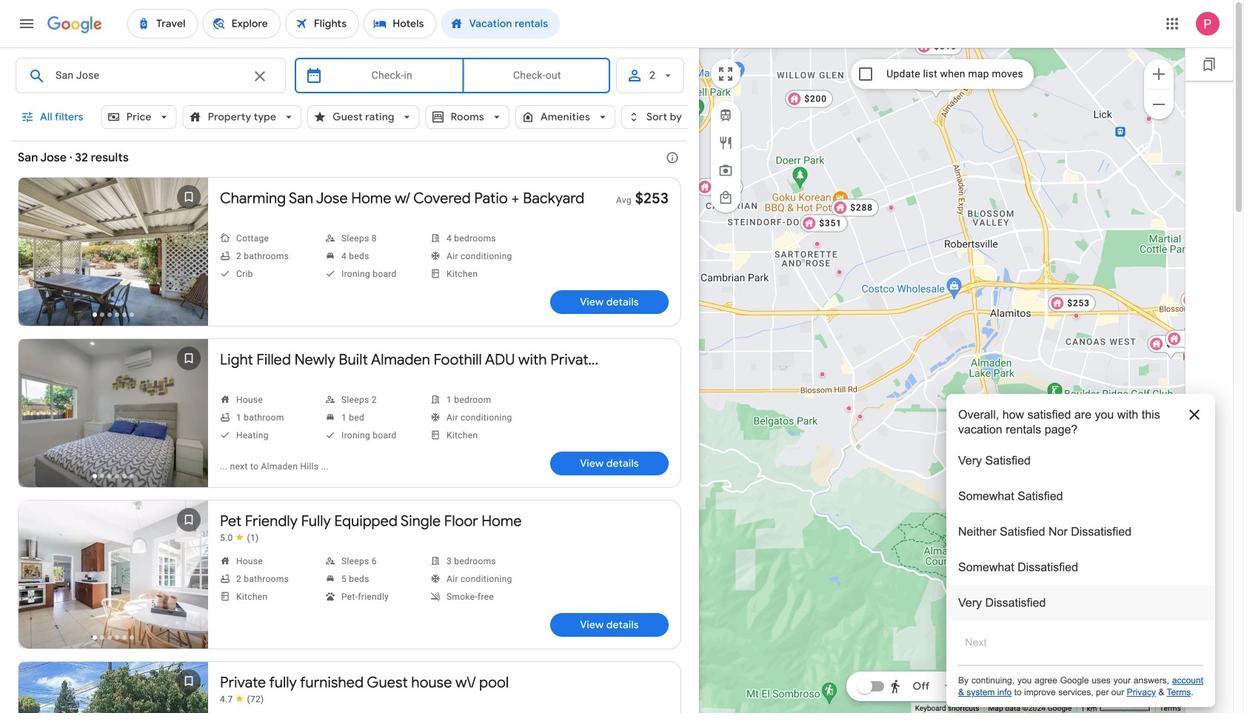 Task type: locate. For each thing, give the bounding box(es) containing it.
photo 1 image for save pet friendly fully equipped single floor home to collection icon at bottom
[[19, 501, 208, 649]]

0 vertical spatial next image
[[171, 237, 207, 273]]

1 back image from the top
[[20, 399, 56, 434]]

back image for the photo 1 related to save pet friendly fully equipped single floor home to collection icon at bottom
[[20, 560, 56, 596]]

zoom in map image
[[1150, 65, 1168, 83]]

0 vertical spatial back image
[[20, 399, 56, 434]]

photo 1 image for save light filled newly built  almaden foothill adu with private yard and entrance to collection image
[[19, 339, 208, 487]]

2 photos list from the top
[[19, 339, 208, 502]]

next image
[[171, 237, 207, 273], [171, 399, 207, 434]]

map region
[[699, 47, 1186, 713]]

on the golf course home w amazing views! image
[[1003, 532, 1009, 538]]

1 photo 1 image from the top
[[19, 178, 208, 326]]

clear image
[[251, 67, 269, 85]]

next image for save charming san jose home w/ covered patio + backyard to collection image
[[171, 237, 207, 273]]

2 next image from the top
[[171, 399, 207, 434]]

3 photo 1 image from the top
[[19, 501, 208, 649]]

1 next image from the top
[[171, 237, 207, 273]]

next image down save light filled newly built  almaden foothill adu with private yard and entrance to collection image
[[171, 399, 207, 434]]

back image for the photo 1 for save light filled newly built  almaden foothill adu with private yard and entrance to collection image
[[20, 399, 56, 434]]

1 vertical spatial next image
[[171, 399, 207, 434]]

new custom home vaulted ceilings  huge windows  porch on park in almaden image
[[972, 405, 977, 411]]

next image for save light filled newly built  almaden foothill adu with private yard and entrance to collection image
[[171, 399, 207, 434]]

2 photo 1 image from the top
[[19, 339, 208, 487]]

2 back image from the top
[[20, 560, 56, 596]]

save charming san jose home w/ covered patio + backyard to collection image
[[171, 179, 207, 215]]

3 photos list from the top
[[19, 501, 208, 664]]

main menu image
[[18, 15, 36, 33]]

save pet friendly fully equipped single floor home to collection image
[[171, 502, 207, 538]]

5 out of 5 stars from 1 reviews image
[[220, 532, 259, 544]]

next image
[[171, 560, 207, 596]]

back image
[[20, 399, 56, 434], [20, 560, 56, 596]]

1 vertical spatial back image
[[20, 560, 56, 596]]

1 photos list from the top
[[19, 178, 208, 341]]

beautiful and bright 2\/1 bedroom bath w\/ 85 mb wifi & samsung smart tv image
[[857, 414, 863, 420]]

next image down save charming san jose home w/ covered patio + backyard to collection image
[[171, 237, 207, 273]]

luxury stay near oakridge mall for vacation/work image
[[846, 406, 852, 412]]

zoom out map image
[[1150, 95, 1168, 113]]

photos list
[[19, 178, 208, 341], [19, 339, 208, 502], [19, 501, 208, 664], [19, 662, 208, 713]]

photo 1 image
[[19, 178, 208, 326], [19, 339, 208, 487], [19, 501, 208, 649], [19, 662, 208, 713]]

save light filled newly built  almaden foothill adu with private yard and entrance to collection image
[[171, 341, 207, 376]]

photos list for next icon
[[19, 501, 208, 664]]



Task type: describe. For each thing, give the bounding box(es) containing it.
charming 3 bedroom home in cambrian san jose image
[[814, 241, 820, 247]]

luxurious  cozy large 4 br home with swimming pool!(san jose/cambrian area) image
[[889, 205, 894, 211]]

lovely house in san jose image
[[1146, 116, 1152, 122]]

don's comfy private room, $101 image
[[1181, 291, 1229, 309]]

beautifully renovated home in palo alto image
[[805, 222, 811, 228]]

photos list for save charming san jose home w/ covered patio + backyard to collection image next image
[[19, 178, 208, 341]]

Check-out text field
[[476, 59, 599, 93]]

view larger map image
[[717, 65, 735, 83]]

4 photo 1 image from the top
[[19, 662, 208, 713]]

4 photos list from the top
[[19, 662, 208, 713]]

pet friendly fully equipped single floor home image
[[837, 269, 843, 275]]

private fully furnished guest house w\/ pool image
[[820, 372, 826, 377]]

photos list for save light filled newly built  almaden foothill adu with private yard and entrance to collection image's next image
[[19, 339, 208, 502]]

Check-in text field
[[332, 59, 452, 93]]

learn more about these results image
[[655, 140, 690, 176]]

photo 1 image for save charming san jose home w/ covered patio + backyard to collection image
[[19, 178, 208, 326]]

save private fully furnished guest house w\/ pool to collection image
[[171, 664, 207, 699]]

back image
[[20, 237, 56, 273]]

two bedroom one bath condo ~ \"home away from home\" image
[[1074, 313, 1080, 319]]

filters form
[[12, 47, 707, 150]]

4.7 out of 5 stars from 72 reviews image
[[220, 694, 264, 706]]

Search for places, hotels and more text field
[[55, 59, 242, 93]]



Task type: vqa. For each thing, say whether or not it's contained in the screenshot.
Photos List for Save Charming San Jose Home w/ Covered Patio + Backyard to collection "icon"
yes



